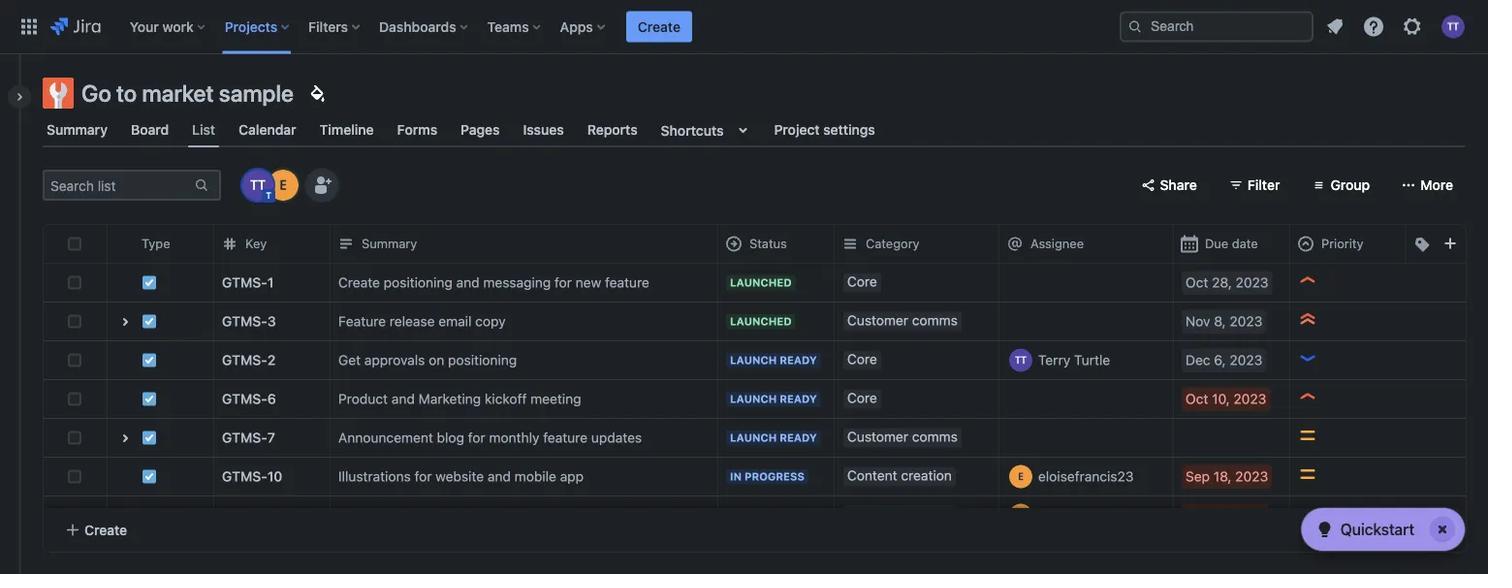 Task type: vqa. For each thing, say whether or not it's contained in the screenshot.
2nd row
yes



Task type: describe. For each thing, give the bounding box(es) containing it.
gtms-1 link
[[222, 273, 274, 292]]

forms link
[[393, 113, 442, 147]]

11
[[268, 507, 280, 523]]

cell for gtms-3
[[107, 303, 213, 340]]

filter button
[[1217, 170, 1292, 201]]

key
[[245, 236, 267, 251]]

forms
[[397, 122, 438, 138]]

banner containing your work
[[0, 0, 1489, 54]]

your work
[[130, 18, 194, 34]]

create positioning and messaging for new feature
[[339, 275, 650, 291]]

dismiss quickstart image
[[1428, 514, 1459, 545]]

search image
[[1128, 19, 1144, 34]]

sidebar navigation image
[[0, 78, 43, 116]]

get
[[339, 352, 361, 368]]

check image
[[1314, 518, 1337, 541]]

create inside row
[[339, 275, 380, 291]]

gtms-6
[[222, 391, 276, 407]]

apps
[[560, 18, 593, 34]]

ready for feature
[[780, 432, 817, 444]]

5 row from the top
[[44, 379, 1489, 419]]

4 task image from the top
[[142, 430, 157, 446]]

timeline
[[320, 122, 374, 138]]

teams button
[[482, 11, 549, 42]]

project settings
[[775, 122, 876, 138]]

1 vertical spatial and
[[392, 391, 415, 407]]

launched for customer comms
[[730, 315, 792, 328]]

creation
[[902, 468, 952, 484]]

filters button
[[303, 11, 368, 42]]

dashboards button
[[374, 11, 476, 42]]

task image for gtms-2
[[142, 353, 157, 368]]

10
[[268, 469, 283, 485]]

feature
[[339, 313, 386, 329]]

gtms- for 11
[[222, 507, 268, 523]]

open image for gtms-11
[[113, 504, 137, 528]]

content creation
[[848, 468, 952, 484]]

host webinar
[[339, 507, 421, 523]]

terry turtle image
[[242, 170, 274, 201]]

due date
[[1206, 236, 1259, 251]]

project settings link
[[771, 113, 880, 147]]

mobile
[[515, 469, 557, 485]]

1 launch ready from the top
[[730, 354, 817, 367]]

board link
[[127, 113, 173, 147]]

button to open the fields dropdown. open the fields dropdown to add fields to list view or create a new field image
[[1439, 232, 1463, 255]]

kickoff
[[485, 391, 527, 407]]

gtms-11
[[222, 507, 280, 523]]

on
[[429, 352, 445, 368]]

in
[[730, 470, 742, 483]]

quickstart
[[1341, 520, 1415, 539]]

appswitcher icon image
[[17, 15, 41, 38]]

launch for meeting
[[730, 393, 777, 405]]

marketing
[[419, 391, 481, 407]]

4 row from the top
[[44, 340, 1489, 380]]

1 launch from the top
[[730, 354, 777, 367]]

cell for gtms-11
[[107, 497, 213, 534]]

settings
[[824, 122, 876, 138]]

reports
[[588, 122, 638, 138]]

your
[[130, 18, 159, 34]]

market
[[142, 80, 214, 107]]

create inside primary element
[[638, 18, 681, 34]]

your profile and settings image
[[1442, 15, 1466, 38]]

task image for gtms-6
[[142, 391, 157, 407]]

2 vertical spatial create
[[84, 522, 127, 538]]

pages link
[[457, 113, 504, 147]]

illustrations
[[339, 469, 411, 485]]

filters
[[309, 18, 348, 34]]

2 eloisefrancis23 from the top
[[1039, 507, 1134, 523]]

release
[[390, 313, 435, 329]]

1
[[268, 275, 274, 291]]

project
[[775, 122, 820, 138]]

create button inside primary element
[[626, 11, 693, 42]]

priority
[[1322, 236, 1364, 251]]

0 vertical spatial feature
[[605, 275, 650, 291]]

customer for feature release email copy
[[848, 312, 909, 328]]

product
[[339, 391, 388, 407]]

1 horizontal spatial and
[[456, 275, 480, 291]]

board
[[131, 122, 169, 138]]

2 core from the top
[[848, 351, 878, 367]]

gtms- for 10
[[222, 469, 268, 485]]

2 horizontal spatial for
[[555, 275, 572, 291]]

gtms- for 1
[[222, 275, 268, 291]]

2 vertical spatial for
[[415, 469, 432, 485]]

customer comms for announcement blog for monthly feature updates
[[848, 429, 958, 445]]

1 ready from the top
[[780, 354, 817, 367]]

summary inside row
[[362, 236, 417, 251]]

eloisefrancis23 image
[[268, 170, 299, 201]]

Search list text field
[[45, 172, 192, 199]]

labels
[[1439, 236, 1477, 251]]

2 vertical spatial and
[[488, 469, 511, 485]]

projects
[[225, 18, 278, 34]]

launch ready for meeting
[[730, 393, 817, 405]]

website
[[436, 469, 484, 485]]

gtms-7
[[222, 430, 275, 446]]

task image
[[142, 275, 157, 291]]

in progress
[[730, 470, 805, 483]]

table containing core
[[44, 224, 1489, 574]]

more button
[[1390, 170, 1466, 201]]

comms for feature release email copy
[[913, 312, 958, 328]]

list
[[192, 122, 215, 138]]

copy
[[476, 313, 506, 329]]

to
[[116, 80, 137, 107]]

launched for core
[[730, 276, 792, 289]]

1 task image from the top
[[142, 314, 157, 329]]

more
[[1421, 177, 1454, 193]]

progress
[[745, 470, 805, 483]]

host
[[339, 507, 368, 523]]

3
[[268, 313, 276, 329]]

go
[[81, 80, 111, 107]]

gtms-10 link
[[222, 467, 283, 486]]

apps button
[[555, 11, 613, 42]]

gtms- for 3
[[222, 313, 268, 329]]

reports link
[[584, 113, 642, 147]]

terry
[[1039, 352, 1071, 368]]



Task type: locate. For each thing, give the bounding box(es) containing it.
1 launched from the top
[[730, 276, 792, 289]]

2 launch ready from the top
[[730, 393, 817, 405]]

summary link
[[43, 113, 112, 147]]

go to market sample
[[81, 80, 294, 107]]

positioning up feature release email copy
[[384, 275, 453, 291]]

comms up creation
[[913, 429, 958, 445]]

open image
[[113, 310, 137, 334]]

1 vertical spatial open image
[[113, 504, 137, 528]]

3 ready from the top
[[780, 432, 817, 444]]

ready
[[780, 354, 817, 367], [780, 393, 817, 405], [780, 432, 817, 444]]

status
[[750, 236, 787, 251]]

0 horizontal spatial summary
[[47, 122, 108, 138]]

1 vertical spatial launch ready
[[730, 393, 817, 405]]

assignee
[[1031, 236, 1085, 251]]

timeline link
[[316, 113, 378, 147]]

launch
[[730, 354, 777, 367], [730, 393, 777, 405], [730, 432, 777, 444]]

create
[[638, 18, 681, 34], [339, 275, 380, 291], [84, 522, 127, 538]]

primary element
[[12, 0, 1120, 54]]

gtms-1
[[222, 275, 274, 291]]

0 vertical spatial customer comms
[[848, 312, 958, 328]]

5 gtms- from the top
[[222, 430, 268, 446]]

1 row from the top
[[44, 224, 1489, 264]]

email
[[439, 313, 472, 329]]

comms down category
[[913, 312, 958, 328]]

gtms-3 link
[[222, 312, 276, 331]]

table
[[44, 224, 1489, 574]]

launch for feature
[[730, 432, 777, 444]]

create button
[[626, 11, 693, 42], [44, 508, 1467, 552]]

2 gtms- from the top
[[222, 313, 268, 329]]

group
[[1331, 177, 1371, 193]]

cell left gtms-11 'link'
[[107, 497, 213, 534]]

6 gtms- from the top
[[222, 469, 268, 485]]

2 vertical spatial ready
[[780, 432, 817, 444]]

0 vertical spatial open image
[[113, 427, 137, 450]]

summary
[[47, 122, 108, 138], [362, 236, 417, 251]]

updates
[[592, 430, 642, 446]]

1 core from the top
[[848, 274, 878, 290]]

core for meeting
[[848, 390, 878, 406]]

0 vertical spatial positioning
[[384, 275, 453, 291]]

1 vertical spatial feature
[[543, 430, 588, 446]]

gtms- for 2
[[222, 352, 268, 368]]

product and marketing kickoff meeting
[[339, 391, 582, 407]]

feature right new
[[605, 275, 650, 291]]

2 open image from the top
[[113, 504, 137, 528]]

help image
[[1363, 15, 1386, 38]]

and up email
[[456, 275, 480, 291]]

gtms- up gtms-3
[[222, 275, 268, 291]]

add people image
[[310, 174, 334, 197]]

new
[[576, 275, 602, 291]]

3 gtms- from the top
[[222, 352, 268, 368]]

monthly
[[489, 430, 540, 446]]

positioning down the copy
[[448, 352, 517, 368]]

row containing type
[[44, 224, 1489, 264]]

5 task image from the top
[[142, 469, 157, 485]]

7 gtms- from the top
[[222, 507, 268, 523]]

summary inside tab list
[[47, 122, 108, 138]]

3 core from the top
[[848, 390, 878, 406]]

group button
[[1300, 170, 1382, 201]]

customer comms up content creation
[[848, 429, 958, 445]]

messaging
[[483, 275, 551, 291]]

tab list containing list
[[31, 113, 1477, 147]]

banner
[[0, 0, 1489, 54]]

0 vertical spatial create
[[638, 18, 681, 34]]

issues
[[523, 122, 564, 138]]

customer up "content"
[[848, 429, 909, 445]]

2 vertical spatial core
[[848, 390, 878, 406]]

customer for announcement blog for monthly feature updates
[[848, 429, 909, 445]]

cell down task icon
[[107, 303, 213, 340]]

0 vertical spatial customer
[[848, 312, 909, 328]]

2 vertical spatial launch ready
[[730, 432, 817, 444]]

work
[[162, 18, 194, 34]]

summary up 'release'
[[362, 236, 417, 251]]

gtms- down gtms-1 link on the left of page
[[222, 313, 268, 329]]

1 horizontal spatial summary
[[362, 236, 417, 251]]

customer comms
[[848, 312, 958, 328], [848, 429, 958, 445]]

0 vertical spatial summary
[[47, 122, 108, 138]]

and down approvals
[[392, 391, 415, 407]]

meeting
[[531, 391, 582, 407]]

quickstart button
[[1302, 508, 1466, 551]]

1 vertical spatial comms
[[913, 429, 958, 445]]

gtms-6 link
[[222, 389, 276, 409]]

gtms- down gtms-6 "link"
[[222, 430, 268, 446]]

customer comms down category
[[848, 312, 958, 328]]

gtms-2 link
[[222, 351, 276, 370]]

customer down category
[[848, 312, 909, 328]]

open image
[[113, 427, 137, 450], [113, 504, 137, 528]]

cell left check 'icon' at the bottom right of page
[[1174, 497, 1290, 534]]

1 vertical spatial for
[[468, 430, 486, 446]]

3 row from the top
[[44, 302, 1489, 341]]

row
[[44, 224, 1489, 264], [44, 263, 1489, 303], [44, 302, 1489, 341], [44, 340, 1489, 380], [44, 379, 1489, 419], [44, 418, 1489, 458], [44, 457, 1489, 497], [44, 496, 1489, 535]]

6
[[268, 391, 276, 407]]

category
[[866, 236, 920, 251]]

gtms-10
[[222, 469, 283, 485]]

gtms-7 link
[[222, 428, 275, 448]]

0 vertical spatial for
[[555, 275, 572, 291]]

7 row from the top
[[44, 457, 1489, 497]]

create button right apps dropdown button
[[626, 11, 693, 42]]

gtms- inside 'link'
[[222, 507, 268, 523]]

0 vertical spatial create button
[[626, 11, 693, 42]]

share
[[1161, 177, 1198, 193]]

1 customer from the top
[[848, 312, 909, 328]]

gtms-11 link
[[222, 506, 280, 525]]

launched
[[730, 276, 792, 289], [730, 315, 792, 328]]

filter
[[1248, 177, 1281, 193]]

illustrations for website and mobile app
[[339, 469, 584, 485]]

row containing gtms-11
[[44, 496, 1489, 535]]

gtms- down gtms-7 link
[[222, 469, 268, 485]]

2 row from the top
[[44, 263, 1489, 303]]

core for for
[[848, 274, 878, 290]]

6 row from the top
[[44, 418, 1489, 458]]

1 customer comms from the top
[[848, 312, 958, 328]]

0 vertical spatial launch
[[730, 354, 777, 367]]

2 ready from the top
[[780, 393, 817, 405]]

2 task image from the top
[[142, 353, 157, 368]]

0 vertical spatial comms
[[913, 312, 958, 328]]

Search field
[[1120, 11, 1314, 42]]

shortcuts button
[[657, 113, 759, 147]]

1 vertical spatial launched
[[730, 315, 792, 328]]

1 vertical spatial ready
[[780, 393, 817, 405]]

2
[[268, 352, 276, 368]]

2 comms from the top
[[913, 429, 958, 445]]

3 task image from the top
[[142, 391, 157, 407]]

content
[[848, 468, 898, 484]]

0 horizontal spatial create
[[84, 522, 127, 538]]

1 vertical spatial eloisefrancis23
[[1039, 507, 1134, 523]]

shortcuts
[[661, 122, 724, 138]]

cell left gtms-7 link
[[107, 419, 213, 457]]

and left mobile
[[488, 469, 511, 485]]

task image
[[142, 314, 157, 329], [142, 353, 157, 368], [142, 391, 157, 407], [142, 430, 157, 446], [142, 469, 157, 485]]

pages
[[461, 122, 500, 138]]

launch ready
[[730, 354, 817, 367], [730, 393, 817, 405], [730, 432, 817, 444]]

1 gtms- from the top
[[222, 275, 268, 291]]

1 vertical spatial create
[[339, 275, 380, 291]]

1 vertical spatial summary
[[362, 236, 417, 251]]

1 vertical spatial customer
[[848, 429, 909, 445]]

issues link
[[520, 113, 568, 147]]

dashboards
[[379, 18, 457, 34]]

cell for gtms-7
[[107, 419, 213, 457]]

0 vertical spatial core
[[848, 274, 878, 290]]

0 vertical spatial ready
[[780, 354, 817, 367]]

approvals
[[365, 352, 425, 368]]

0 horizontal spatial for
[[415, 469, 432, 485]]

feature
[[605, 275, 650, 291], [543, 430, 588, 446]]

announcement
[[339, 430, 433, 446]]

customer comms for feature release email copy
[[848, 312, 958, 328]]

due
[[1206, 236, 1229, 251]]

1 vertical spatial positioning
[[448, 352, 517, 368]]

8 row from the top
[[44, 496, 1489, 535]]

launch ready for feature
[[730, 432, 817, 444]]

positioning
[[384, 275, 453, 291], [448, 352, 517, 368]]

gtms- down gtms-2 "link"
[[222, 391, 268, 407]]

announcement blog for monthly feature updates
[[339, 430, 642, 446]]

tab list
[[31, 113, 1477, 147]]

terry turtle
[[1039, 352, 1111, 368]]

0 vertical spatial eloisefrancis23
[[1039, 469, 1134, 485]]

feature release email copy
[[339, 313, 506, 329]]

app
[[560, 469, 584, 485]]

4 gtms- from the top
[[222, 391, 268, 407]]

get approvals on positioning
[[339, 352, 517, 368]]

set background color image
[[305, 81, 329, 105]]

1 vertical spatial customer comms
[[848, 429, 958, 445]]

feature up app
[[543, 430, 588, 446]]

0 vertical spatial and
[[456, 275, 480, 291]]

blog
[[437, 430, 465, 446]]

0 vertical spatial launch ready
[[730, 354, 817, 367]]

summary down go
[[47, 122, 108, 138]]

3 launch ready from the top
[[730, 432, 817, 444]]

1 eloisefrancis23 from the top
[[1039, 469, 1134, 485]]

2 launched from the top
[[730, 315, 792, 328]]

create button down in progress at the bottom of the page
[[44, 508, 1467, 552]]

date
[[1233, 236, 1259, 251]]

for left website
[[415, 469, 432, 485]]

1 open image from the top
[[113, 427, 137, 450]]

calendar
[[239, 122, 296, 138]]

gtms- down gtms-3 link
[[222, 352, 268, 368]]

1 vertical spatial launch
[[730, 393, 777, 405]]

jira image
[[50, 15, 101, 38], [50, 15, 101, 38]]

comms for announcement blog for monthly feature updates
[[913, 429, 958, 445]]

2 customer from the top
[[848, 429, 909, 445]]

0 horizontal spatial feature
[[543, 430, 588, 446]]

calendar link
[[235, 113, 300, 147]]

1 horizontal spatial for
[[468, 430, 486, 446]]

cell
[[107, 303, 213, 340], [107, 419, 213, 457], [107, 497, 213, 534], [1174, 497, 1290, 534]]

0 horizontal spatial and
[[392, 391, 415, 407]]

1 vertical spatial core
[[848, 351, 878, 367]]

2 horizontal spatial and
[[488, 469, 511, 485]]

1 vertical spatial create button
[[44, 508, 1467, 552]]

webinar
[[372, 507, 421, 523]]

teams
[[488, 18, 529, 34]]

open image for gtms-7
[[113, 427, 137, 450]]

gtms-2
[[222, 352, 276, 368]]

2 horizontal spatial create
[[638, 18, 681, 34]]

settings image
[[1402, 15, 1425, 38]]

ready for meeting
[[780, 393, 817, 405]]

2 vertical spatial launch
[[730, 432, 777, 444]]

1 horizontal spatial create
[[339, 275, 380, 291]]

gtms- for 7
[[222, 430, 268, 446]]

for right blog
[[468, 430, 486, 446]]

2 customer comms from the top
[[848, 429, 958, 445]]

1 comms from the top
[[913, 312, 958, 328]]

gtms-
[[222, 275, 268, 291], [222, 313, 268, 329], [222, 352, 268, 368], [222, 391, 268, 407], [222, 430, 268, 446], [222, 469, 268, 485], [222, 507, 268, 523]]

task image for gtms-10
[[142, 469, 157, 485]]

gtms- down gtms-10 link on the left
[[222, 507, 268, 523]]

turtle
[[1075, 352, 1111, 368]]

0 vertical spatial launched
[[730, 276, 792, 289]]

3 launch from the top
[[730, 432, 777, 444]]

row containing content creation
[[44, 457, 1489, 497]]

type
[[142, 236, 170, 251]]

2 launch from the top
[[730, 393, 777, 405]]

gtms- for 6
[[222, 391, 268, 407]]

eloisefrancis23
[[1039, 469, 1134, 485], [1039, 507, 1134, 523]]

1 horizontal spatial feature
[[605, 275, 650, 291]]

notifications image
[[1324, 15, 1347, 38]]

for left new
[[555, 275, 572, 291]]



